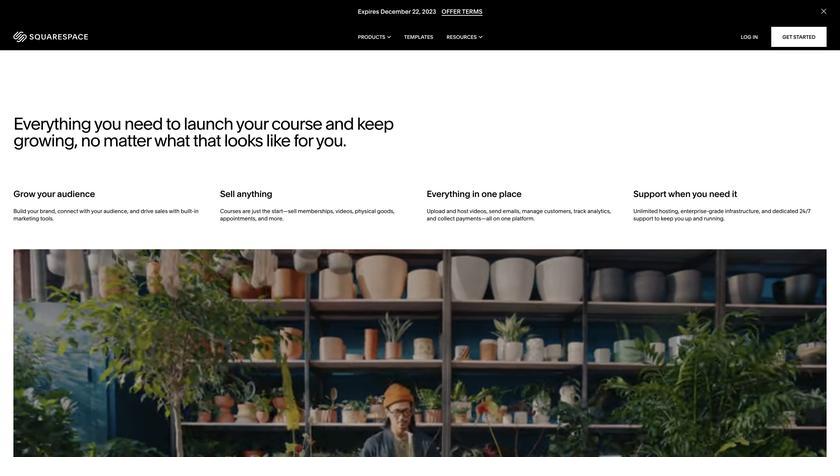 Task type: vqa. For each thing, say whether or not it's contained in the screenshot.
Log             In link
yes



Task type: locate. For each thing, give the bounding box(es) containing it.
need inside everything you need to launch your course and keep growing, no matter what that looks like for you.
[[124, 113, 163, 134]]

one-
[[532, 34, 544, 40]]

sell inside sell lifetime access to your content with a one-time fee, or sell subscriptions. with our 0% transaction fee plan, you keep your profits as your business scales.
[[427, 34, 436, 40]]

0 vertical spatial everything
[[13, 113, 91, 134]]

products button
[[358, 23, 391, 50]]

sell up plan, at the top of page
[[427, 34, 436, 40]]

upload up collect
[[427, 208, 445, 215]]

payments—all
[[456, 215, 492, 222]]

1 horizontal spatial in
[[472, 189, 480, 200]]

templates
[[404, 34, 433, 40]]

1 horizontal spatial keep
[[451, 41, 463, 48]]

send
[[489, 208, 502, 215]]

2 videos, from the left
[[470, 208, 488, 215]]

dedicated
[[773, 208, 799, 215]]

one right on
[[501, 215, 511, 222]]

1 vertical spatial keep
[[357, 113, 394, 134]]

1 vertical spatial sell
[[220, 189, 235, 200]]

1 videos, from the left
[[336, 208, 354, 215]]

0 vertical spatial need
[[124, 113, 163, 134]]

1 vertical spatial one
[[501, 215, 511, 222]]

log             in link
[[741, 34, 758, 40]]

0 vertical spatial lessons
[[130, 34, 150, 40]]

1 vertical spatial lessons
[[71, 41, 90, 48]]

1 horizontal spatial everything
[[427, 189, 470, 200]]

and
[[91, 41, 101, 48], [325, 113, 354, 134], [130, 208, 139, 215], [447, 208, 456, 215], [762, 208, 771, 215], [258, 215, 268, 222], [427, 215, 437, 222], [693, 215, 703, 222]]

offer terms
[[442, 8, 483, 15]]

support
[[634, 189, 667, 200]]

0 horizontal spatial keep
[[357, 113, 394, 134]]

students
[[211, 34, 233, 40]]

fee,
[[556, 34, 566, 40]]

lessons down engaging
[[71, 41, 90, 48]]

are
[[242, 208, 251, 215]]

2 vertical spatial keep
[[661, 215, 674, 222]]

the
[[262, 208, 270, 215]]

1 vertical spatial upload
[[427, 208, 445, 215]]

log             in
[[741, 34, 758, 40]]

support
[[634, 215, 653, 222]]

course
[[271, 113, 322, 134]]

0 vertical spatial sell
[[427, 34, 436, 40]]

it
[[732, 189, 737, 200]]

videos, inside courses are just the start—sell memberships, videos, physical goods, appointments, and more.
[[336, 208, 354, 215]]

in
[[472, 189, 480, 200], [194, 208, 199, 215]]

platform.
[[512, 215, 535, 222]]

place
[[499, 189, 522, 200]]

0 horizontal spatial in
[[194, 208, 199, 215]]

one inside upload and host videos, send emails, manage customers, track analytics, and collect payments—all on one platform.
[[501, 215, 511, 222]]

enterprise-
[[681, 208, 709, 215]]

everything in one place
[[427, 189, 522, 200]]

to inside upload videos to create engaging multimedia lessons your audience will love. students can track their progress through your lessons and chapters.
[[51, 34, 56, 40]]

host
[[458, 208, 469, 215]]

1 horizontal spatial videos,
[[470, 208, 488, 215]]

get
[[783, 34, 792, 40]]

1 horizontal spatial sell
[[427, 34, 436, 40]]

1 horizontal spatial audience
[[163, 34, 187, 40]]

0 horizontal spatial sell
[[220, 189, 235, 200]]

1 vertical spatial need
[[709, 189, 730, 200]]

you inside everything you need to launch your course and keep growing, no matter what that looks like for you.
[[94, 113, 121, 134]]

to inside everything you need to launch your course and keep growing, no matter what that looks like for you.
[[166, 113, 180, 134]]

build
[[13, 208, 26, 215]]

and inside everything you need to launch your course and keep growing, no matter what that looks like for you.
[[325, 113, 354, 134]]

2023
[[422, 8, 436, 15]]

1 horizontal spatial need
[[709, 189, 730, 200]]

you.
[[316, 130, 346, 151]]

videos, up payments—all on the right of page
[[470, 208, 488, 215]]

or
[[567, 34, 572, 40]]

videos, left physical in the top of the page
[[336, 208, 354, 215]]

anything
[[237, 189, 272, 200]]

and inside build your brand, connect with your audience, and drive sales with built-in marketing tools.
[[130, 208, 139, 215]]

audience up connect at the top left
[[57, 189, 95, 200]]

and inside upload videos to create engaging multimedia lessons your audience will love. students can track their progress through your lessons and chapters.
[[91, 41, 101, 48]]

1 horizontal spatial track
[[574, 208, 586, 215]]

sell
[[427, 34, 436, 40], [220, 189, 235, 200]]

0 vertical spatial one
[[482, 189, 497, 200]]

0 horizontal spatial need
[[124, 113, 163, 134]]

everything inside everything you need to launch your course and keep growing, no matter what that looks like for you.
[[13, 113, 91, 134]]

to inside sell lifetime access to your content with a one-time fee, or sell subscriptions. with our 0% transaction fee plan, you keep your profits as your business scales.
[[476, 34, 482, 40]]

multimedia
[[100, 34, 129, 40]]

0 horizontal spatial track
[[245, 34, 258, 40]]

need
[[124, 113, 163, 134], [709, 189, 730, 200]]

2 horizontal spatial with
[[516, 34, 526, 40]]

lifetime
[[437, 34, 456, 40]]

audience left will
[[163, 34, 187, 40]]

audience
[[163, 34, 187, 40], [57, 189, 95, 200]]

upload inside upload and host videos, send emails, manage customers, track analytics, and collect payments—all on one platform.
[[427, 208, 445, 215]]

0 horizontal spatial videos,
[[336, 208, 354, 215]]

one up send
[[482, 189, 497, 200]]

track right 'can'
[[245, 34, 258, 40]]

scales.
[[538, 41, 555, 48]]

you inside unlimited hosting, enterprise-grade infrastructure, and dedicated 24/7 support to keep you up and running.
[[675, 215, 684, 222]]

0 vertical spatial audience
[[163, 34, 187, 40]]

24/7
[[800, 208, 811, 215]]

courses
[[220, 208, 241, 215]]

tools.
[[40, 215, 54, 222]]

with right connect at the top left
[[79, 208, 90, 215]]

your
[[498, 1, 530, 22], [151, 34, 162, 40], [483, 34, 494, 40], [59, 41, 70, 48], [465, 41, 476, 48], [501, 41, 512, 48], [236, 113, 268, 134], [37, 189, 55, 200], [27, 208, 39, 215], [91, 208, 102, 215]]

manage
[[522, 208, 543, 215]]

sell up courses at the left top of the page
[[220, 189, 235, 200]]

1 vertical spatial audience
[[57, 189, 95, 200]]

emails,
[[503, 208, 521, 215]]

0 vertical spatial track
[[245, 34, 258, 40]]

collect
[[438, 215, 455, 222]]

upload for upload and host videos, send emails, manage customers, track analytics, and collect payments—all on one platform.
[[427, 208, 445, 215]]

everything for everything you need to launch your course and keep growing, no matter what that looks like for you.
[[13, 113, 91, 134]]

0 horizontal spatial audience
[[57, 189, 95, 200]]

videos, inside upload and host videos, send emails, manage customers, track analytics, and collect payments—all on one platform.
[[470, 208, 488, 215]]

access
[[457, 34, 475, 40]]

and inside courses are just the start—sell memberships, videos, physical goods, appointments, and more.
[[258, 215, 268, 222]]

log
[[741, 34, 752, 40]]

goods,
[[377, 208, 395, 215]]

with right 'sales'
[[169, 208, 180, 215]]

as
[[494, 41, 500, 48]]

your inside everything you need to launch your course and keep growing, no matter what that looks like for you.
[[236, 113, 268, 134]]

audience,
[[104, 208, 129, 215]]

sell for sell lifetime access to your content with a one-time fee, or sell subscriptions. with our 0% transaction fee plan, you keep your profits as your business scales.
[[427, 34, 436, 40]]

2 horizontal spatial keep
[[661, 215, 674, 222]]

1 vertical spatial track
[[574, 208, 586, 215]]

track left analytics,
[[574, 208, 586, 215]]

0 vertical spatial upload
[[13, 34, 32, 40]]

track inside upload and host videos, send emails, manage customers, track analytics, and collect payments—all on one platform.
[[574, 208, 586, 215]]

0 vertical spatial keep
[[451, 41, 463, 48]]

started
[[794, 34, 816, 40]]

will
[[188, 34, 196, 40]]

track
[[245, 34, 258, 40], [574, 208, 586, 215]]

you inside sell lifetime access to your content with a one-time fee, or sell subscriptions. with our 0% transaction fee plan, you keep your profits as your business scales.
[[440, 41, 450, 48]]

squarespace logo image
[[13, 32, 88, 42]]

upload up progress
[[13, 34, 32, 40]]

0 horizontal spatial one
[[482, 189, 497, 200]]

everything
[[13, 113, 91, 134], [427, 189, 470, 200]]

videos,
[[336, 208, 354, 215], [470, 208, 488, 215]]

products
[[358, 34, 385, 40]]

22,
[[412, 8, 421, 15]]

with left a
[[516, 34, 526, 40]]

0 horizontal spatial upload
[[13, 34, 32, 40]]

lessons right multimedia
[[130, 34, 150, 40]]

lessons
[[130, 34, 150, 40], [71, 41, 90, 48]]

expires
[[358, 8, 379, 15]]

1 vertical spatial everything
[[427, 189, 470, 200]]

upload inside upload videos to create engaging multimedia lessons your audience will love. students can track their progress through your lessons and chapters.
[[13, 34, 32, 40]]

get started link
[[772, 27, 827, 47]]

1 horizontal spatial upload
[[427, 208, 445, 215]]

in inside build your brand, connect with your audience, and drive sales with built-in marketing tools.
[[194, 208, 199, 215]]

0 horizontal spatial everything
[[13, 113, 91, 134]]

terms
[[462, 8, 483, 15]]

1 vertical spatial in
[[194, 208, 199, 215]]

1 horizontal spatial one
[[501, 215, 511, 222]]

create
[[57, 34, 74, 40]]



Task type: describe. For each thing, give the bounding box(es) containing it.
sales
[[155, 208, 168, 215]]

running.
[[704, 215, 725, 222]]

time
[[544, 34, 555, 40]]

connect
[[57, 208, 78, 215]]

just
[[252, 208, 261, 215]]

courses are just the start—sell memberships, videos, physical goods, appointments, and more.
[[220, 208, 395, 222]]

1 horizontal spatial with
[[169, 208, 180, 215]]

appointments,
[[220, 215, 257, 222]]

start—sell
[[272, 208, 297, 215]]

offer
[[442, 8, 461, 15]]

support when you need it
[[634, 189, 737, 200]]

hosting,
[[659, 208, 680, 215]]

like
[[266, 130, 290, 151]]

content
[[495, 34, 515, 40]]

plan,
[[427, 41, 439, 48]]

drive
[[141, 208, 154, 215]]

physical
[[355, 208, 376, 215]]

matter
[[103, 130, 151, 151]]

no
[[81, 130, 100, 151]]

keep inside sell lifetime access to your content with a one-time fee, or sell subscriptions. with our 0% transaction fee plan, you keep your profits as your business scales.
[[451, 41, 463, 48]]

1 horizontal spatial lessons
[[130, 34, 150, 40]]

growing,
[[13, 130, 77, 151]]

what
[[154, 130, 190, 151]]

track inside upload videos to create engaging multimedia lessons your audience will love. students can track their progress through your lessons and chapters.
[[245, 34, 258, 40]]

when
[[668, 189, 691, 200]]

unlimited
[[634, 208, 658, 215]]

offer terms link
[[442, 8, 483, 16]]

monetize
[[427, 1, 495, 22]]

business
[[514, 41, 536, 48]]

build your brand, connect with your audience, and drive sales with built-in marketing tools.
[[13, 208, 199, 222]]

squarespace logo link
[[13, 32, 176, 42]]

through
[[37, 41, 57, 48]]

0 horizontal spatial with
[[79, 208, 90, 215]]

grade
[[709, 208, 724, 215]]

december
[[380, 8, 411, 15]]

0%
[[642, 34, 650, 40]]

engaging
[[75, 34, 99, 40]]

resources
[[447, 34, 477, 40]]

transaction
[[651, 34, 680, 40]]

0 horizontal spatial lessons
[[71, 41, 90, 48]]

with
[[620, 34, 631, 40]]

subscriptions.
[[583, 34, 619, 40]]

grow your audience
[[13, 189, 95, 200]]

unlimited hosting, enterprise-grade infrastructure, and dedicated 24/7 support to keep you up and running.
[[634, 208, 811, 222]]

expertise
[[534, 1, 601, 22]]

built-
[[181, 208, 194, 215]]

sell anything
[[220, 189, 272, 200]]

profits
[[477, 41, 493, 48]]

progress
[[13, 41, 36, 48]]

in
[[753, 34, 758, 40]]

infrastructure,
[[725, 208, 761, 215]]

can
[[235, 34, 244, 40]]

audience inside upload videos to create engaging multimedia lessons your audience will love. students can track their progress through your lessons and chapters.
[[163, 34, 187, 40]]

memberships,
[[298, 208, 334, 215]]

chapters.
[[102, 41, 126, 48]]

customers,
[[544, 208, 573, 215]]

their
[[259, 34, 270, 40]]

a
[[528, 34, 531, 40]]

sell lifetime access to your content with a one-time fee, or sell subscriptions. with our 0% transaction fee plan, you keep your profits as your business scales.
[[427, 34, 689, 48]]

everything for everything in one place
[[427, 189, 470, 200]]

sell for sell anything
[[220, 189, 235, 200]]

that
[[193, 130, 221, 151]]

for
[[294, 130, 313, 151]]

keep inside unlimited hosting, enterprise-grade infrastructure, and dedicated 24/7 support to keep you up and running.
[[661, 215, 674, 222]]

up
[[685, 215, 692, 222]]

sell
[[573, 34, 582, 40]]

upload videos to create engaging multimedia lessons your audience will love. students can track their progress through your lessons and chapters.
[[13, 34, 270, 48]]

everything you need to launch your course and keep growing, no matter what that looks like for you.
[[13, 113, 394, 151]]

our
[[632, 34, 641, 40]]

upload for upload videos to create engaging multimedia lessons your audience will love. students can track their progress through your lessons and chapters.
[[13, 34, 32, 40]]

launch
[[184, 113, 233, 134]]

get started
[[783, 34, 816, 40]]

templates link
[[404, 23, 433, 50]]

0 vertical spatial in
[[472, 189, 480, 200]]

marketing
[[13, 215, 39, 222]]

with inside sell lifetime access to your content with a one-time fee, or sell subscriptions. with our 0% transaction fee plan, you keep your profits as your business scales.
[[516, 34, 526, 40]]

to inside unlimited hosting, enterprise-grade infrastructure, and dedicated 24/7 support to keep you up and running.
[[655, 215, 660, 222]]

keep inside everything you need to launch your course and keep growing, no matter what that looks like for you.
[[357, 113, 394, 134]]

upload and host videos, send emails, manage customers, track analytics, and collect payments—all on one platform.
[[427, 208, 611, 222]]

on
[[493, 215, 500, 222]]

analytics,
[[588, 208, 611, 215]]

expires december 22, 2023
[[358, 8, 436, 15]]



